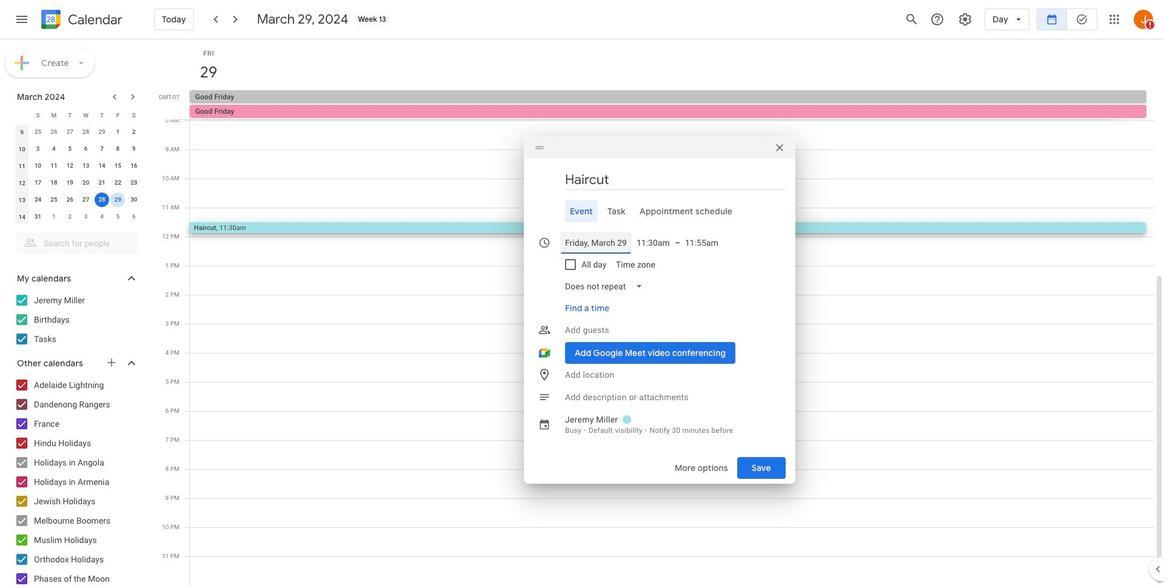 Task type: vqa. For each thing, say whether or not it's contained in the screenshot.
6 element
yes



Task type: describe. For each thing, give the bounding box(es) containing it.
add other calendars image
[[105, 357, 118, 369]]

17 element
[[31, 176, 45, 190]]

april 3 element
[[79, 210, 93, 224]]

22 element
[[111, 176, 125, 190]]

27 element
[[79, 193, 93, 207]]

february 28 element
[[79, 125, 93, 139]]

11 element
[[47, 159, 61, 173]]

my calendars list
[[2, 291, 150, 349]]

10 element
[[31, 159, 45, 173]]

calendar element
[[39, 7, 122, 34]]

24 element
[[31, 193, 45, 207]]

row group inside march 2024 grid
[[14, 124, 142, 226]]

25 element
[[47, 193, 61, 207]]

column header inside march 2024 grid
[[14, 107, 30, 124]]

Add title text field
[[565, 171, 786, 189]]

to element
[[675, 238, 680, 248]]

2 element
[[127, 125, 141, 139]]

18 element
[[47, 176, 61, 190]]

26 element
[[63, 193, 77, 207]]

february 29 element
[[95, 125, 109, 139]]

settings menu image
[[958, 12, 973, 27]]

13 element
[[79, 159, 93, 173]]

4 element
[[47, 142, 61, 156]]

8 element
[[111, 142, 125, 156]]

Start date text field
[[565, 232, 627, 254]]



Task type: locate. For each thing, give the bounding box(es) containing it.
february 27 element
[[63, 125, 77, 139]]

15 element
[[111, 159, 125, 173]]

april 1 element
[[47, 210, 61, 224]]

29 element
[[111, 193, 125, 207]]

28, today element
[[95, 193, 109, 207]]

Search for people text field
[[24, 233, 131, 255]]

7 element
[[95, 142, 109, 156]]

19 element
[[63, 176, 77, 190]]

23 element
[[127, 176, 141, 190]]

9 element
[[127, 142, 141, 156]]

row group
[[14, 124, 142, 226]]

31 element
[[31, 210, 45, 224]]

16 element
[[127, 159, 141, 173]]

End time text field
[[685, 232, 719, 254]]

30 element
[[127, 193, 141, 207]]

14 element
[[95, 159, 109, 173]]

march 2024 grid
[[12, 107, 142, 226]]

None search field
[[0, 228, 150, 255]]

main drawer image
[[15, 12, 29, 27]]

5 element
[[63, 142, 77, 156]]

february 25 element
[[31, 125, 45, 139]]

tab list
[[534, 200, 786, 222]]

21 element
[[95, 176, 109, 190]]

february 26 element
[[47, 125, 61, 139]]

april 2 element
[[63, 210, 77, 224]]

april 4 element
[[95, 210, 109, 224]]

heading inside "calendar" element
[[65, 12, 122, 27]]

grid
[[155, 39, 1164, 587]]

row
[[184, 90, 1164, 119], [14, 107, 142, 124], [14, 124, 142, 141], [14, 141, 142, 158], [14, 158, 142, 175], [14, 175, 142, 192], [14, 192, 142, 209], [14, 209, 142, 226]]

6 element
[[79, 142, 93, 156]]

friday, march 29 element
[[195, 59, 223, 87]]

heading
[[65, 12, 122, 27]]

3 element
[[31, 142, 45, 156]]

None field
[[560, 276, 653, 297]]

other calendars list
[[2, 376, 150, 587]]

april 5 element
[[111, 210, 125, 224]]

12 element
[[63, 159, 77, 173]]

Start time text field
[[637, 232, 670, 254]]

april 6 element
[[127, 210, 141, 224]]

20 element
[[79, 176, 93, 190]]

column header
[[14, 107, 30, 124]]

cell
[[190, 90, 1154, 119], [94, 192, 110, 209], [110, 192, 126, 209]]

1 element
[[111, 125, 125, 139]]



